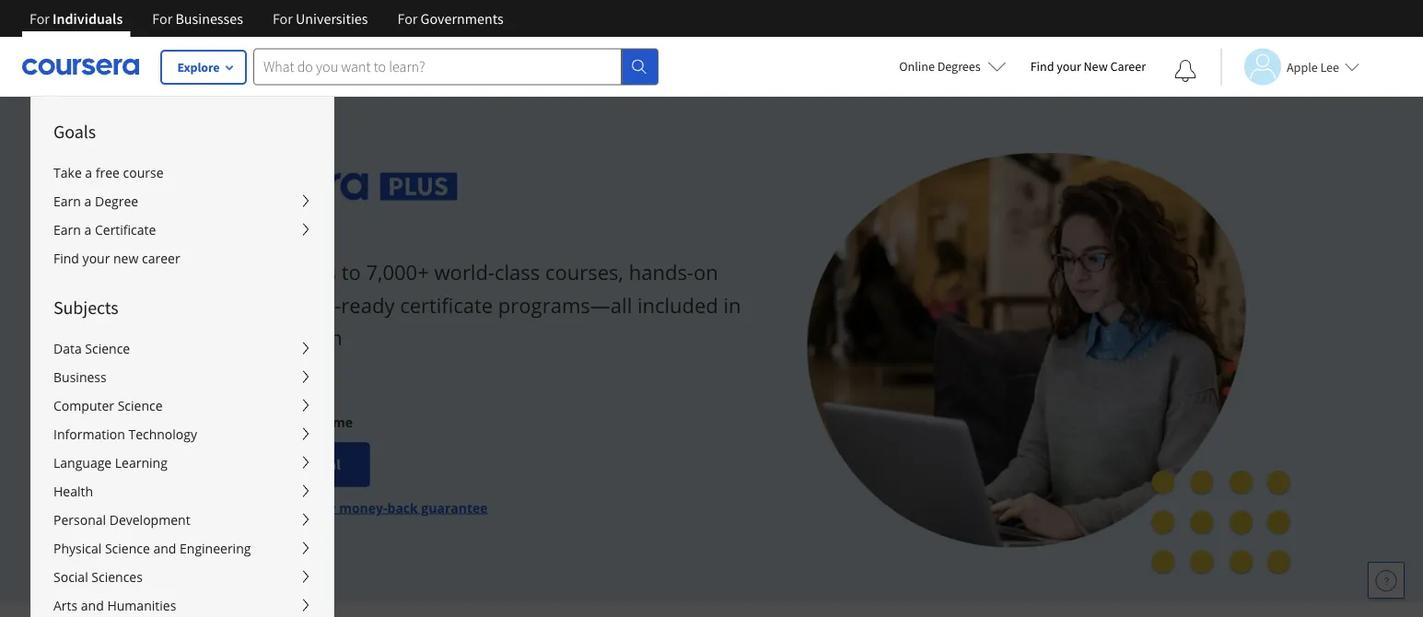 Task type: describe. For each thing, give the bounding box(es) containing it.
a for free
[[85, 164, 92, 182]]

group containing goals
[[30, 96, 1199, 617]]

trial
[[312, 455, 341, 474]]

cancel
[[255, 413, 296, 431]]

14-
[[294, 499, 313, 516]]

computer science button
[[31, 392, 334, 420]]

learning
[[115, 454, 168, 472]]

certificate
[[95, 221, 156, 239]]

for for governments
[[398, 9, 418, 28]]

your for new
[[1057, 58, 1081, 75]]

coursera image
[[22, 52, 139, 81]]

language
[[53, 454, 112, 472]]

/year
[[224, 499, 258, 516]]

explore
[[177, 59, 220, 76]]

business button
[[31, 363, 334, 392]]

courses,
[[545, 259, 624, 286]]

language learning
[[53, 454, 168, 472]]

show notifications image
[[1175, 60, 1197, 82]]

on
[[694, 259, 718, 286]]

with
[[261, 499, 290, 516]]

apple
[[1287, 59, 1318, 75]]

take a free course link
[[31, 158, 334, 187]]

hands-
[[629, 259, 694, 286]]

your for new
[[83, 250, 110, 267]]

world-
[[434, 259, 495, 286]]

science for physical
[[105, 540, 150, 557]]

What do you want to learn? text field
[[253, 48, 622, 85]]

day inside start 7-day free trial button
[[254, 455, 278, 474]]

information technology
[[53, 426, 197, 443]]

career
[[1111, 58, 1146, 75]]

personal development
[[53, 511, 190, 529]]

information technology button
[[31, 420, 334, 449]]

explore button
[[161, 51, 246, 84]]

earn a degree button
[[31, 187, 334, 216]]

data science button
[[31, 334, 334, 363]]

for for universities
[[273, 9, 293, 28]]

science for data
[[85, 340, 130, 357]]

new
[[113, 250, 139, 267]]

find your new career link
[[31, 244, 334, 273]]

earn a certificate
[[53, 221, 156, 239]]

/year with 14-day money-back guarantee
[[224, 499, 488, 516]]

data
[[53, 340, 82, 357]]

online degrees
[[900, 58, 981, 75]]

job-
[[305, 291, 341, 319]]

and inside unlimited access to 7,000+ world-class courses, hands-on projects, and job-ready certificate programs—all included in your subscription
[[264, 291, 300, 319]]

1 horizontal spatial and
[[153, 540, 176, 557]]

explore menu element
[[31, 97, 334, 617]]

for for individuals
[[29, 9, 50, 28]]

physical
[[53, 540, 102, 557]]

projects,
[[177, 291, 258, 319]]

take
[[53, 164, 82, 182]]

development
[[109, 511, 190, 529]]

anytime
[[300, 413, 353, 431]]

computer
[[53, 397, 114, 415]]

start
[[207, 455, 239, 474]]

help center image
[[1376, 569, 1398, 591]]

subscription
[[226, 323, 342, 351]]

health button
[[31, 477, 334, 506]]

access
[[275, 259, 336, 286]]

social sciences button
[[31, 563, 334, 591]]

earn for earn a certificate
[[53, 221, 81, 239]]

a for degree
[[84, 193, 91, 210]]

free
[[281, 455, 309, 474]]

apple lee
[[1287, 59, 1340, 75]]

apple lee button
[[1221, 48, 1360, 85]]

programs—all
[[498, 291, 632, 319]]

unlimited
[[177, 259, 270, 286]]

for for businesses
[[152, 9, 172, 28]]

engineering
[[180, 540, 251, 557]]

physical science and engineering
[[53, 540, 251, 557]]

online degrees button
[[885, 46, 1021, 87]]

earn a certificate button
[[31, 216, 334, 244]]

7-
[[242, 455, 254, 474]]

personal
[[53, 511, 106, 529]]

degree
[[95, 193, 138, 210]]

for universities
[[273, 9, 368, 28]]

earn for earn a degree
[[53, 193, 81, 210]]

$59 /month, cancel anytime
[[177, 413, 353, 431]]

subjects
[[53, 296, 118, 319]]

new
[[1084, 58, 1108, 75]]

data science
[[53, 340, 130, 357]]

lee
[[1321, 59, 1340, 75]]

for businesses
[[152, 9, 243, 28]]

universities
[[296, 9, 368, 28]]

goals
[[53, 120, 96, 143]]

technology
[[128, 426, 197, 443]]

unlimited access to 7,000+ world-class courses, hands-on projects, and job-ready certificate programs—all included in your subscription
[[177, 259, 741, 351]]



Task type: vqa. For each thing, say whether or not it's contained in the screenshot.
For
yes



Task type: locate. For each thing, give the bounding box(es) containing it.
information
[[53, 426, 125, 443]]

2 vertical spatial a
[[84, 221, 91, 239]]

your
[[1057, 58, 1081, 75], [83, 250, 110, 267], [177, 323, 221, 351]]

1 vertical spatial and
[[153, 540, 176, 557]]

1 horizontal spatial your
[[177, 323, 221, 351]]

certificate
[[400, 291, 493, 319]]

a
[[85, 164, 92, 182], [84, 193, 91, 210], [84, 221, 91, 239]]

humanities
[[107, 597, 176, 615]]

coursera plus image
[[177, 173, 458, 201]]

3 for from the left
[[273, 9, 293, 28]]

find for find your new career
[[1031, 58, 1054, 75]]

science down personal development
[[105, 540, 150, 557]]

group
[[30, 96, 1199, 617]]

for left individuals
[[29, 9, 50, 28]]

course
[[123, 164, 164, 182]]

earn down take
[[53, 193, 81, 210]]

sciences
[[91, 568, 143, 586]]

a left free
[[85, 164, 92, 182]]

a down earn a degree
[[84, 221, 91, 239]]

1 earn from the top
[[53, 193, 81, 210]]

earn
[[53, 193, 81, 210], [53, 221, 81, 239]]

online
[[900, 58, 935, 75]]

social
[[53, 568, 88, 586]]

2 vertical spatial your
[[177, 323, 221, 351]]

0 vertical spatial day
[[254, 455, 278, 474]]

arts and humanities
[[53, 597, 176, 615]]

7,000+
[[366, 259, 429, 286]]

banner navigation
[[15, 0, 518, 37]]

science for computer
[[118, 397, 163, 415]]

find
[[1031, 58, 1054, 75], [53, 250, 79, 267]]

find inside explore menu "element"
[[53, 250, 79, 267]]

science up information technology
[[118, 397, 163, 415]]

1 horizontal spatial day
[[313, 499, 336, 516]]

science inside popup button
[[105, 540, 150, 557]]

personal development button
[[31, 506, 334, 534]]

science inside dropdown button
[[85, 340, 130, 357]]

0 vertical spatial your
[[1057, 58, 1081, 75]]

career
[[142, 250, 180, 267]]

find left new
[[1031, 58, 1054, 75]]

for governments
[[398, 9, 504, 28]]

1 horizontal spatial find
[[1031, 58, 1054, 75]]

2 horizontal spatial your
[[1057, 58, 1081, 75]]

0 vertical spatial find
[[1031, 58, 1054, 75]]

1 vertical spatial science
[[118, 397, 163, 415]]

back
[[387, 499, 418, 516]]

earn down earn a degree
[[53, 221, 81, 239]]

and up subscription
[[264, 291, 300, 319]]

class
[[495, 259, 540, 286]]

for individuals
[[29, 9, 123, 28]]

day
[[254, 455, 278, 474], [313, 499, 336, 516]]

your inside explore menu "element"
[[83, 250, 110, 267]]

business
[[53, 369, 107, 386]]

$59
[[177, 413, 199, 431]]

social sciences
[[53, 568, 143, 586]]

guarantee
[[421, 499, 488, 516]]

physical science and engineering button
[[31, 534, 334, 563]]

or
[[177, 499, 195, 516]]

0 horizontal spatial day
[[254, 455, 278, 474]]

find for find your new career
[[53, 250, 79, 267]]

take a free course
[[53, 164, 164, 182]]

2 for from the left
[[152, 9, 172, 28]]

find down earn a certificate at the top left of page
[[53, 250, 79, 267]]

0 horizontal spatial and
[[81, 597, 104, 615]]

1 vertical spatial your
[[83, 250, 110, 267]]

science
[[85, 340, 130, 357], [118, 397, 163, 415], [105, 540, 150, 557]]

and
[[264, 291, 300, 319], [153, 540, 176, 557], [81, 597, 104, 615]]

for left businesses
[[152, 9, 172, 28]]

a for certificate
[[84, 221, 91, 239]]

day left free
[[254, 455, 278, 474]]

start 7-day free trial
[[207, 455, 341, 474]]

0 vertical spatial science
[[85, 340, 130, 357]]

your inside unlimited access to 7,000+ world-class courses, hands-on projects, and job-ready certificate programs—all included in your subscription
[[177, 323, 221, 351]]

1 vertical spatial a
[[84, 193, 91, 210]]

a left degree
[[84, 193, 91, 210]]

for
[[29, 9, 50, 28], [152, 9, 172, 28], [273, 9, 293, 28], [398, 9, 418, 28]]

free
[[96, 164, 120, 182]]

1 for from the left
[[29, 9, 50, 28]]

ready
[[341, 291, 395, 319]]

for left governments
[[398, 9, 418, 28]]

health
[[53, 483, 93, 500]]

menu item
[[333, 96, 1199, 617]]

earn a degree
[[53, 193, 138, 210]]

arts
[[53, 597, 78, 615]]

to
[[342, 259, 361, 286]]

1 vertical spatial earn
[[53, 221, 81, 239]]

start 7-day free trial button
[[177, 442, 370, 487]]

None search field
[[253, 48, 659, 85]]

2 vertical spatial science
[[105, 540, 150, 557]]

science up the business
[[85, 340, 130, 357]]

money-
[[339, 499, 387, 516]]

in
[[724, 291, 741, 319]]

degrees
[[938, 58, 981, 75]]

and down development
[[153, 540, 176, 557]]

and right arts
[[81, 597, 104, 615]]

find your new career
[[1031, 58, 1146, 75]]

/month,
[[199, 413, 252, 431]]

2 horizontal spatial and
[[264, 291, 300, 319]]

businesses
[[175, 9, 243, 28]]

find your new career
[[53, 250, 180, 267]]

individuals
[[53, 9, 123, 28]]

0 vertical spatial earn
[[53, 193, 81, 210]]

for left universities
[[273, 9, 293, 28]]

0 vertical spatial a
[[85, 164, 92, 182]]

science inside 'popup button'
[[118, 397, 163, 415]]

2 vertical spatial and
[[81, 597, 104, 615]]

2 earn from the top
[[53, 221, 81, 239]]

day left money-
[[313, 499, 336, 516]]

language learning button
[[31, 449, 334, 477]]

find your new career link
[[1021, 55, 1155, 78]]

4 for from the left
[[398, 9, 418, 28]]

1 vertical spatial find
[[53, 250, 79, 267]]

0 horizontal spatial find
[[53, 250, 79, 267]]

computer science
[[53, 397, 163, 415]]

0 vertical spatial and
[[264, 291, 300, 319]]

1 vertical spatial day
[[313, 499, 336, 516]]

0 horizontal spatial your
[[83, 250, 110, 267]]

governments
[[421, 9, 504, 28]]



